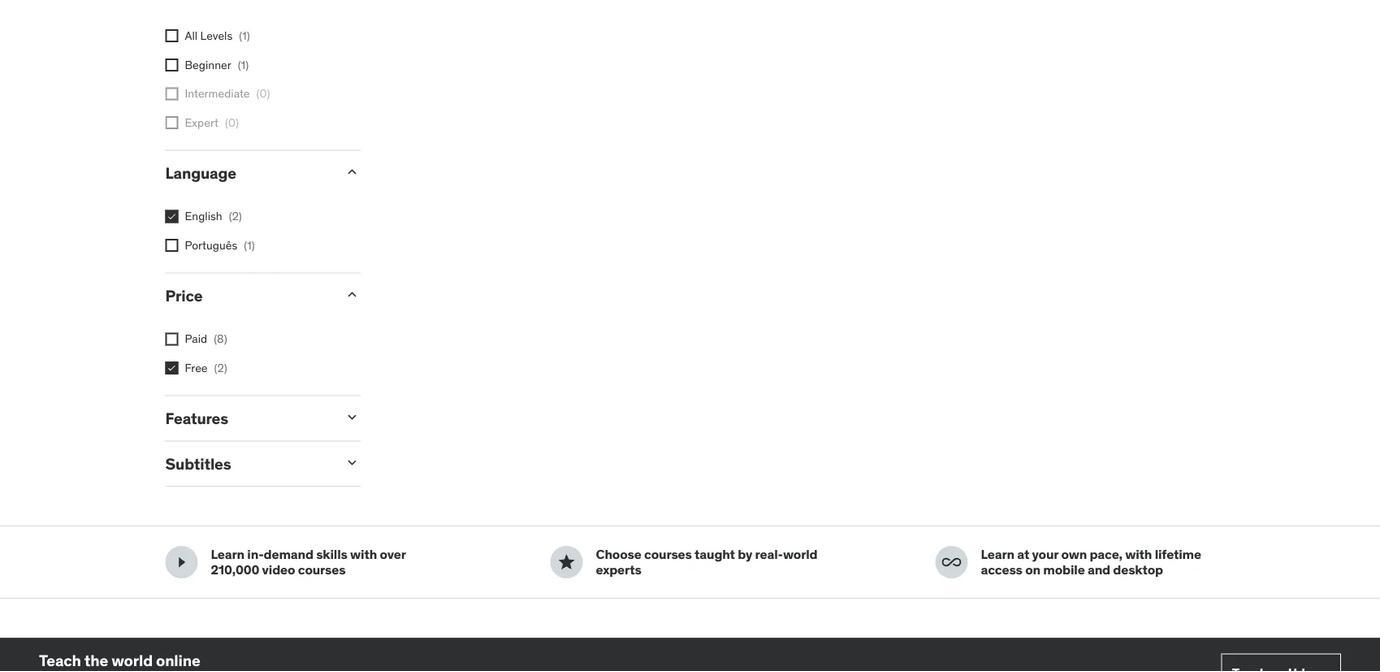 Task type: describe. For each thing, give the bounding box(es) containing it.
and
[[1088, 562, 1111, 579]]

(2) for free (2)
[[214, 361, 227, 375]]

lifetime
[[1155, 546, 1202, 563]]

the
[[84, 651, 108, 671]]

xsmall image for paid
[[165, 333, 178, 346]]

over
[[380, 546, 406, 563]]

own
[[1062, 546, 1087, 563]]

xsmall image for expert
[[165, 117, 178, 130]]

by
[[738, 546, 753, 563]]

price
[[165, 286, 203, 306]]

teach
[[39, 651, 81, 671]]

expert
[[185, 115, 219, 130]]

português (1)
[[185, 238, 255, 253]]

access
[[981, 562, 1023, 579]]

choose
[[596, 546, 642, 563]]

(2) for english (2)
[[229, 209, 242, 224]]

taught
[[695, 546, 735, 563]]

video
[[262, 562, 295, 579]]

pace,
[[1090, 546, 1123, 563]]

real-
[[755, 546, 783, 563]]

skills
[[316, 546, 348, 563]]

learn for learn in-demand skills with over 210,000 video courses
[[211, 546, 245, 563]]

intermediate
[[185, 86, 250, 101]]

courses inside choose courses taught by real-world experts
[[644, 546, 692, 563]]

levels
[[200, 29, 233, 43]]

medium image for learn
[[172, 553, 191, 573]]

world inside choose courses taught by real-world experts
[[783, 546, 818, 563]]

intermediate (0)
[[185, 86, 270, 101]]

xsmall image for português
[[165, 239, 178, 252]]

all
[[185, 29, 198, 43]]

xsmall image for intermediate
[[165, 88, 178, 101]]

medium image for choose
[[557, 553, 576, 573]]

free
[[185, 361, 208, 375]]

210,000
[[211, 562, 259, 579]]

(8)
[[214, 332, 227, 346]]

medium image
[[942, 553, 962, 573]]

subtitles
[[165, 454, 231, 474]]

desktop
[[1113, 562, 1163, 579]]

(1) for english (2)
[[244, 238, 255, 253]]

demand
[[264, 546, 313, 563]]

learn for learn at your own pace, with lifetime access on mobile and desktop
[[981, 546, 1015, 563]]

with inside learn in-demand skills with over 210,000 video courses
[[350, 546, 377, 563]]

all levels (1)
[[185, 29, 250, 43]]

at
[[1018, 546, 1030, 563]]

(0) for intermediate (0)
[[256, 86, 270, 101]]

in-
[[247, 546, 264, 563]]



Task type: vqa. For each thing, say whether or not it's contained in the screenshot.
get
no



Task type: locate. For each thing, give the bounding box(es) containing it.
small image for subtitles
[[344, 455, 360, 471]]

medium image
[[172, 553, 191, 573], [557, 553, 576, 573]]

1 vertical spatial small image
[[344, 410, 360, 426]]

1 horizontal spatial learn
[[981, 546, 1015, 563]]

xsmall image left the beginner
[[165, 59, 178, 72]]

(1) right levels
[[239, 29, 250, 43]]

language button
[[165, 163, 331, 183]]

paid
[[185, 332, 207, 346]]

with left over
[[350, 546, 377, 563]]

beginner
[[185, 58, 231, 72]]

1 small image from the top
[[344, 287, 360, 303]]

0 vertical spatial (2)
[[229, 209, 242, 224]]

small image
[[344, 287, 360, 303], [344, 410, 360, 426], [344, 455, 360, 471]]

(0) down intermediate (0)
[[225, 115, 239, 130]]

1 vertical spatial (2)
[[214, 361, 227, 375]]

1 with from the left
[[350, 546, 377, 563]]

(1)
[[239, 29, 250, 43], [238, 58, 249, 72], [244, 238, 255, 253]]

0 horizontal spatial (0)
[[225, 115, 239, 130]]

choose courses taught by real-world experts
[[596, 546, 818, 579]]

with inside learn at your own pace, with lifetime access on mobile and desktop
[[1126, 546, 1152, 563]]

(0) right intermediate
[[256, 86, 270, 101]]

1 xsmall image from the top
[[165, 30, 178, 43]]

(1) for all levels (1)
[[238, 58, 249, 72]]

language
[[165, 163, 236, 183]]

0 vertical spatial world
[[783, 546, 818, 563]]

expert (0)
[[185, 115, 239, 130]]

medium image left experts
[[557, 553, 576, 573]]

0 horizontal spatial learn
[[211, 546, 245, 563]]

4 xsmall image from the top
[[165, 239, 178, 252]]

with
[[350, 546, 377, 563], [1126, 546, 1152, 563]]

mobile
[[1044, 562, 1085, 579]]

with right pace,
[[1126, 546, 1152, 563]]

xsmall image left português
[[165, 239, 178, 252]]

xsmall image
[[165, 59, 178, 72], [165, 117, 178, 130], [165, 210, 178, 223], [165, 239, 178, 252], [165, 333, 178, 346], [165, 362, 178, 375]]

1 xsmall image from the top
[[165, 59, 178, 72]]

0 vertical spatial small image
[[344, 287, 360, 303]]

features button
[[165, 409, 331, 428]]

free (2)
[[185, 361, 227, 375]]

5 xsmall image from the top
[[165, 333, 178, 346]]

beginner (1)
[[185, 58, 249, 72]]

courses inside learn in-demand skills with over 210,000 video courses
[[298, 562, 346, 579]]

xsmall image left english on the top left of the page
[[165, 210, 178, 223]]

learn
[[211, 546, 245, 563], [981, 546, 1015, 563]]

small image for price
[[344, 287, 360, 303]]

features
[[165, 409, 228, 428]]

medium image left 210,000
[[172, 553, 191, 573]]

0 vertical spatial (1)
[[239, 29, 250, 43]]

0 horizontal spatial courses
[[298, 562, 346, 579]]

subtitles button
[[165, 454, 331, 474]]

1 horizontal spatial with
[[1126, 546, 1152, 563]]

(2) right free
[[214, 361, 227, 375]]

xsmall image
[[165, 30, 178, 43], [165, 88, 178, 101]]

xsmall image left all
[[165, 30, 178, 43]]

learn inside learn in-demand skills with over 210,000 video courses
[[211, 546, 245, 563]]

0 vertical spatial xsmall image
[[165, 30, 178, 43]]

learn at your own pace, with lifetime access on mobile and desktop
[[981, 546, 1202, 579]]

2 xsmall image from the top
[[165, 88, 178, 101]]

2 medium image from the left
[[557, 553, 576, 573]]

small image
[[344, 164, 360, 180]]

world right by on the right of page
[[783, 546, 818, 563]]

1 horizontal spatial medium image
[[557, 553, 576, 573]]

price button
[[165, 286, 331, 306]]

português
[[185, 238, 237, 253]]

learn left at
[[981, 546, 1015, 563]]

2 learn from the left
[[981, 546, 1015, 563]]

online
[[156, 651, 200, 671]]

english (2)
[[185, 209, 242, 224]]

2 vertical spatial small image
[[344, 455, 360, 471]]

3 small image from the top
[[344, 455, 360, 471]]

2 vertical spatial (1)
[[244, 238, 255, 253]]

xsmall image for all
[[165, 30, 178, 43]]

2 small image from the top
[[344, 410, 360, 426]]

world
[[783, 546, 818, 563], [111, 651, 153, 671]]

xsmall image left expert
[[165, 117, 178, 130]]

english
[[185, 209, 222, 224]]

0 horizontal spatial (2)
[[214, 361, 227, 375]]

1 horizontal spatial world
[[783, 546, 818, 563]]

(1) right português
[[244, 238, 255, 253]]

1 horizontal spatial (0)
[[256, 86, 270, 101]]

0 horizontal spatial with
[[350, 546, 377, 563]]

1 vertical spatial (0)
[[225, 115, 239, 130]]

learn inside learn at your own pace, with lifetime access on mobile and desktop
[[981, 546, 1015, 563]]

1 medium image from the left
[[172, 553, 191, 573]]

xsmall image left intermediate
[[165, 88, 178, 101]]

paid (8)
[[185, 332, 227, 346]]

3 xsmall image from the top
[[165, 210, 178, 223]]

0 horizontal spatial world
[[111, 651, 153, 671]]

1 horizontal spatial courses
[[644, 546, 692, 563]]

teach the world online
[[39, 651, 200, 671]]

0 vertical spatial (0)
[[256, 86, 270, 101]]

1 vertical spatial xsmall image
[[165, 88, 178, 101]]

learn in-demand skills with over 210,000 video courses
[[211, 546, 406, 579]]

on
[[1026, 562, 1041, 579]]

2 with from the left
[[1126, 546, 1152, 563]]

xsmall image left "paid"
[[165, 333, 178, 346]]

world right the
[[111, 651, 153, 671]]

1 vertical spatial (1)
[[238, 58, 249, 72]]

small image for features
[[344, 410, 360, 426]]

2 xsmall image from the top
[[165, 117, 178, 130]]

1 horizontal spatial (2)
[[229, 209, 242, 224]]

xsmall image for free
[[165, 362, 178, 375]]

(2) right english on the top left of the page
[[229, 209, 242, 224]]

(0) for expert (0)
[[225, 115, 239, 130]]

xsmall image for english
[[165, 210, 178, 223]]

xsmall image for beginner
[[165, 59, 178, 72]]

learn left the in- at bottom left
[[211, 546, 245, 563]]

0 horizontal spatial medium image
[[172, 553, 191, 573]]

courses
[[644, 546, 692, 563], [298, 562, 346, 579]]

1 vertical spatial world
[[111, 651, 153, 671]]

(0)
[[256, 86, 270, 101], [225, 115, 239, 130]]

6 xsmall image from the top
[[165, 362, 178, 375]]

(2)
[[229, 209, 242, 224], [214, 361, 227, 375]]

courses left taught
[[644, 546, 692, 563]]

xsmall image left free
[[165, 362, 178, 375]]

experts
[[596, 562, 642, 579]]

your
[[1032, 546, 1059, 563]]

1 learn from the left
[[211, 546, 245, 563]]

courses right video at left bottom
[[298, 562, 346, 579]]

(1) up intermediate (0)
[[238, 58, 249, 72]]



